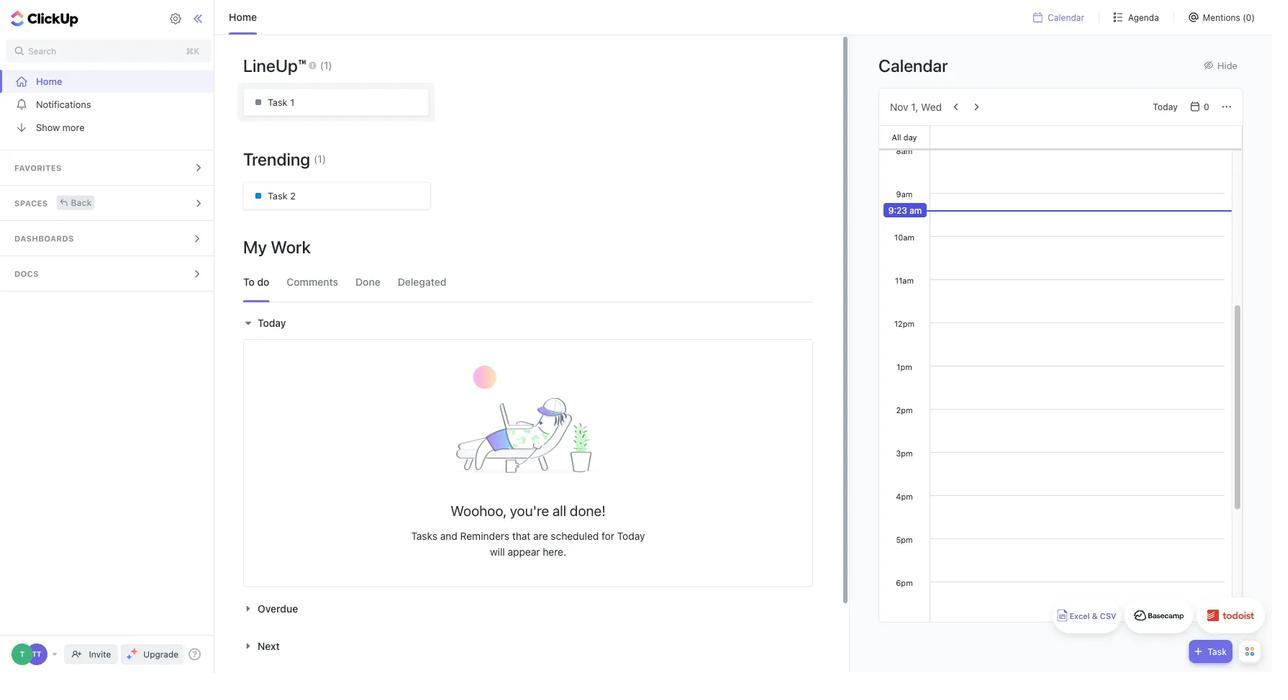 Task type: describe. For each thing, give the bounding box(es) containing it.
wed
[[922, 101, 943, 113]]

delegated
[[398, 276, 447, 288]]

to do button
[[243, 263, 270, 302]]

my work tab list
[[236, 263, 821, 302]]

all
[[553, 502, 567, 519]]

9am
[[897, 189, 913, 199]]

t
[[20, 650, 25, 658]]

scheduled
[[551, 530, 599, 542]]

are
[[534, 530, 548, 542]]

task 2 link
[[243, 182, 431, 210]]

8am
[[897, 146, 913, 156]]

0 horizontal spatial calendar
[[879, 55, 949, 75]]

tasks
[[411, 530, 438, 542]]

11am
[[896, 276, 914, 285]]

favorites button
[[0, 150, 217, 185]]

nov
[[891, 101, 909, 113]]

nov 1, wed
[[891, 101, 943, 113]]

task 2
[[268, 190, 296, 201]]

woohoo, you're all done!
[[451, 502, 606, 519]]

today button
[[1148, 98, 1184, 116]]

show more
[[36, 122, 85, 133]]

next button
[[243, 640, 283, 652]]

to do tab panel
[[236, 307, 821, 673]]

csv
[[1101, 612, 1117, 621]]

here.
[[543, 546, 567, 558]]

(0)
[[1244, 12, 1256, 22]]

you're
[[510, 502, 549, 519]]

today inside button
[[1154, 102, 1179, 112]]

notifications link
[[0, 93, 217, 116]]

comments
[[287, 276, 338, 288]]

show
[[36, 122, 60, 133]]

appear
[[508, 546, 540, 558]]

am
[[910, 205, 922, 215]]

12pm
[[895, 319, 915, 328]]

(1) inside trending (1)
[[314, 153, 326, 165]]

upgrade
[[143, 649, 179, 659]]

4pm
[[897, 492, 913, 501]]

1 horizontal spatial home
[[229, 11, 257, 23]]

6pm
[[897, 578, 913, 588]]

today button
[[243, 317, 290, 329]]

notifications
[[36, 99, 91, 110]]

favorites
[[14, 163, 62, 173]]

done button
[[356, 263, 381, 302]]

sparkle svg 1 image
[[131, 648, 138, 655]]

docs
[[14, 269, 39, 279]]

mentions (0)
[[1204, 12, 1256, 22]]

done!
[[570, 502, 606, 519]]

9:23
[[889, 205, 908, 215]]

⌘k
[[186, 46, 200, 56]]

day
[[904, 132, 918, 142]]



Task type: vqa. For each thing, say whether or not it's contained in the screenshot.
topmost Home
yes



Task type: locate. For each thing, give the bounding box(es) containing it.
10am
[[895, 233, 915, 242]]

(1)
[[320, 59, 332, 71], [314, 153, 326, 165]]

0 vertical spatial task
[[268, 190, 288, 201]]

1 horizontal spatial task
[[1208, 647, 1228, 657]]

done
[[356, 276, 381, 288]]

1pm
[[897, 362, 913, 372]]

0 vertical spatial (1)
[[320, 59, 332, 71]]

task for task 2
[[268, 190, 288, 201]]

my work
[[243, 237, 311, 257]]

0 vertical spatial calendar
[[1048, 12, 1085, 22]]

0 horizontal spatial task
[[268, 190, 288, 201]]

lineup
[[243, 55, 298, 76]]

will
[[490, 546, 505, 558]]

excel & csv link
[[1053, 598, 1122, 634]]

1 horizontal spatial today
[[618, 530, 645, 542]]

1,
[[912, 101, 919, 113]]

(1) up task 2 link
[[314, 153, 326, 165]]

woohoo,
[[451, 502, 507, 519]]

hide
[[1218, 60, 1238, 71]]

to do
[[243, 276, 270, 288]]

comments button
[[287, 263, 338, 302]]

delegated button
[[398, 263, 447, 302]]

1 horizontal spatial calendar
[[1048, 12, 1085, 22]]

0 vertical spatial today
[[1154, 102, 1179, 112]]

‎task 1
[[268, 97, 295, 108]]

all day
[[892, 132, 918, 142]]

2
[[290, 190, 296, 201]]

and
[[440, 530, 458, 542]]

9:23 am
[[889, 205, 922, 215]]

back link
[[57, 195, 95, 210]]

home inside sidebar navigation
[[36, 76, 62, 87]]

‎task
[[268, 97, 288, 108]]

dashboards
[[14, 234, 74, 243]]

1
[[290, 97, 295, 108]]

for
[[602, 530, 615, 542]]

0 button
[[1187, 98, 1216, 116]]

upgrade link
[[121, 644, 184, 665]]

today inside the tasks and reminders that are scheduled for today will appear here.
[[618, 530, 645, 542]]

7pm
[[897, 621, 913, 631]]

task inside task 2 link
[[268, 190, 288, 201]]

0 vertical spatial home
[[229, 11, 257, 23]]

2 vertical spatial today
[[618, 530, 645, 542]]

work
[[271, 237, 311, 257]]

1 vertical spatial home
[[36, 76, 62, 87]]

today down do
[[258, 317, 286, 329]]

tt
[[32, 650, 41, 658]]

1 vertical spatial today
[[258, 317, 286, 329]]

agenda
[[1129, 12, 1160, 22]]

next
[[258, 640, 280, 652]]

today left 0 dropdown button
[[1154, 102, 1179, 112]]

0
[[1205, 102, 1210, 112]]

0 horizontal spatial today
[[258, 317, 286, 329]]

sidebar settings image
[[169, 12, 182, 25]]

5pm
[[897, 535, 913, 544]]

overdue
[[258, 603, 298, 614]]

back
[[71, 198, 92, 208]]

1 vertical spatial (1)
[[314, 153, 326, 165]]

0 horizontal spatial home
[[36, 76, 62, 87]]

today
[[1154, 102, 1179, 112], [258, 317, 286, 329], [618, 530, 645, 542]]

&
[[1093, 612, 1099, 621]]

excel & csv
[[1070, 612, 1117, 621]]

2 horizontal spatial today
[[1154, 102, 1179, 112]]

1 vertical spatial calendar
[[879, 55, 949, 75]]

3pm
[[897, 449, 913, 458]]

trending
[[243, 149, 310, 169]]

overdue button
[[243, 603, 302, 614]]

nov 1, wed button
[[891, 101, 943, 113]]

task
[[268, 190, 288, 201], [1208, 647, 1228, 657]]

do
[[257, 276, 270, 288]]

home up lineup
[[229, 11, 257, 23]]

search
[[28, 46, 56, 56]]

spaces
[[14, 199, 48, 208]]

invite
[[89, 649, 111, 659]]

sparkle svg 2 image
[[127, 654, 132, 660]]

2pm
[[897, 405, 913, 415]]

home
[[229, 11, 257, 23], [36, 76, 62, 87]]

my
[[243, 237, 267, 257]]

today right for
[[618, 530, 645, 542]]

home link
[[0, 70, 217, 93]]

more
[[62, 122, 85, 133]]

home up notifications
[[36, 76, 62, 87]]

reminders
[[460, 530, 510, 542]]

task for task
[[1208, 647, 1228, 657]]

excel
[[1070, 612, 1091, 621]]

that
[[513, 530, 531, 542]]

to
[[243, 276, 255, 288]]

calendar
[[1048, 12, 1085, 22], [879, 55, 949, 75]]

sidebar navigation
[[0, 0, 217, 673]]

tasks and reminders that are scheduled for today will appear here.
[[411, 530, 645, 558]]

(1) up ‎task 1 "link"
[[320, 59, 332, 71]]

1 vertical spatial task
[[1208, 647, 1228, 657]]

all
[[892, 132, 902, 142]]

mentions
[[1204, 12, 1241, 22]]

‎task 1 link
[[243, 89, 429, 116]]

trending (1)
[[243, 149, 326, 169]]



